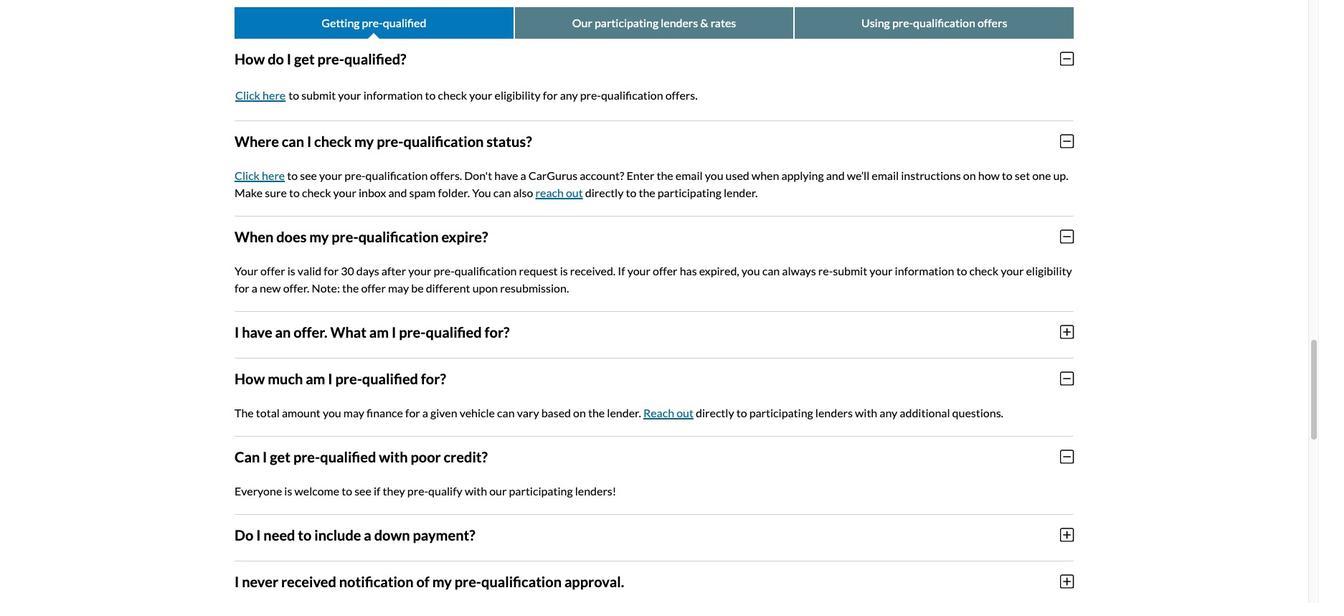 Task type: vqa. For each thing, say whether or not it's contained in the screenshot.
chevron right icon
no



Task type: describe. For each thing, give the bounding box(es) containing it.
0 horizontal spatial information
[[363, 88, 423, 102]]

account?
[[580, 168, 624, 182]]

received.
[[570, 264, 616, 277]]

credit?
[[444, 448, 488, 465]]

an
[[275, 323, 291, 340]]

30
[[341, 264, 354, 277]]

set
[[1015, 168, 1030, 182]]

can left vary at the left bottom of the page
[[497, 406, 515, 419]]

frequently asked questions tab list
[[235, 7, 1074, 38]]

i never received notification of my pre-qualification approval.
[[235, 573, 624, 590]]

welcome
[[294, 484, 339, 498]]

may inside your offer is valid for 30 days after your pre-qualification request is received. if your offer has expired, you can always re-submit your information to check your eligibility for a new offer. note: the offer may be different upon resubmission.
[[388, 281, 409, 295]]

the total amount you may finance for a given vehicle can vary based on the lender. reach out directly to participating lenders with any additional questions.
[[235, 406, 1004, 419]]

minus square image for for?
[[1060, 371, 1074, 386]]

they
[[383, 484, 405, 498]]

to see your pre-qualification offers. don't have a cargurus account? enter the email you used when applying and we'll email instructions on how to set one up. make sure to check your inbox and spam folder. you can also
[[235, 168, 1069, 199]]

qualified inside button
[[426, 323, 482, 340]]

based
[[541, 406, 571, 419]]

resubmission.
[[500, 281, 569, 295]]

for? inside "dropdown button"
[[421, 370, 446, 387]]

using pre-qualification offers button
[[795, 7, 1074, 38]]

0 horizontal spatial get
[[270, 448, 291, 465]]

1 horizontal spatial offer
[[361, 281, 386, 295]]

how
[[978, 168, 1000, 182]]

can i get pre-qualified with poor credit? button
[[235, 437, 1074, 477]]

where
[[235, 132, 279, 150]]

i have an offer. what am i pre-qualified for? button
[[235, 312, 1074, 352]]

0 vertical spatial submit
[[301, 88, 336, 102]]

our participating lenders & rates button
[[515, 7, 794, 38]]

0 horizontal spatial any
[[560, 88, 578, 102]]

minus square image inside when does my pre-qualification expire? "dropdown button"
[[1060, 229, 1074, 244]]

our
[[489, 484, 507, 498]]

click here link
[[235, 168, 285, 182]]

pre- inside where can i check my pre-qualification status? dropdown button
[[377, 132, 403, 150]]

offer. inside your offer is valid for 30 days after your pre-qualification request is received. if your offer has expired, you can always re-submit your information to check your eligibility for a new offer. note: the offer may be different upon resubmission.
[[283, 281, 310, 295]]

0 vertical spatial get
[[294, 50, 315, 67]]

everyone is welcome to see if they pre-qualify with our participating lenders!
[[235, 484, 616, 498]]

enter
[[627, 168, 655, 182]]

after
[[382, 264, 406, 277]]

can inside where can i check my pre-qualification status? dropdown button
[[282, 132, 304, 150]]

rates
[[711, 15, 736, 29]]

up.
[[1053, 168, 1069, 182]]

applying
[[781, 168, 824, 182]]

pre- inside using pre-qualification offers button
[[892, 15, 913, 29]]

0 horizontal spatial may
[[343, 406, 364, 419]]

down
[[374, 526, 410, 543]]

a inside do i need to include a down payment? button
[[364, 526, 371, 543]]

1 vertical spatial see
[[354, 484, 371, 498]]

amount
[[282, 406, 321, 419]]

does
[[276, 228, 307, 245]]

re-
[[818, 264, 833, 277]]

how for how do i get pre-qualified?
[[235, 50, 265, 67]]

getting pre-qualified tab panel
[[235, 38, 1074, 603]]

finance
[[367, 406, 403, 419]]

given
[[430, 406, 457, 419]]

upon
[[472, 281, 498, 295]]

qualified inside button
[[383, 15, 426, 29]]

plus square image for qualified
[[1060, 324, 1074, 340]]

is left valid
[[287, 264, 295, 277]]

i inside i never received notification of my pre-qualification approval. button
[[235, 573, 239, 590]]

do i need to include a down payment?
[[235, 526, 475, 543]]

0 horizontal spatial directly
[[585, 185, 624, 199]]

getting pre-qualified
[[322, 15, 426, 29]]

0 horizontal spatial lender.
[[607, 406, 641, 419]]

lenders inside getting pre-qualified tab panel
[[815, 406, 853, 419]]

on inside to see your pre-qualification offers. don't have a cargurus account? enter the email you used when applying and we'll email instructions on how to set one up. make sure to check your inbox and spam folder. you can also
[[963, 168, 976, 182]]

to inside your offer is valid for 30 days after your pre-qualification request is received. if your offer has expired, you can always re-submit your information to check your eligibility for a new offer. note: the offer may be different upon resubmission.
[[957, 264, 967, 277]]

1 horizontal spatial offers.
[[665, 88, 698, 102]]

our
[[572, 15, 592, 29]]

reach out directly to the participating lender.
[[536, 185, 758, 199]]

poor
[[411, 448, 441, 465]]

can inside to see your pre-qualification offers. don't have a cargurus account? enter the email you used when applying and we'll email instructions on how to set one up. make sure to check your inbox and spam folder. you can also
[[493, 185, 511, 199]]

is right request
[[560, 264, 568, 277]]

everyone
[[235, 484, 282, 498]]

information inside your offer is valid for 30 days after your pre-qualification request is received. if your offer has expired, you can always re-submit your information to check your eligibility for a new offer. note: the offer may be different upon resubmission.
[[895, 264, 954, 277]]

i inside can i get pre-qualified with poor credit? dropdown button
[[263, 448, 267, 465]]

check inside to see your pre-qualification offers. don't have a cargurus account? enter the email you used when applying and we'll email instructions on how to set one up. make sure to check your inbox and spam folder. you can also
[[302, 185, 331, 199]]

submit inside your offer is valid for 30 days after your pre-qualification request is received. if your offer has expired, you can always re-submit your information to check your eligibility for a new offer. note: the offer may be different upon resubmission.
[[833, 264, 867, 277]]

always
[[782, 264, 816, 277]]

is left welcome
[[284, 484, 292, 498]]

do i need to include a down payment? button
[[235, 515, 1074, 555]]

pre- inside your offer is valid for 30 days after your pre-qualification request is received. if your offer has expired, you can always re-submit your information to check your eligibility for a new offer. note: the offer may be different upon resubmission.
[[434, 264, 455, 277]]

folder.
[[438, 185, 470, 199]]

payment?
[[413, 526, 475, 543]]

if
[[618, 264, 625, 277]]

i never received notification of my pre-qualification approval. button
[[235, 561, 1074, 602]]

qualification inside where can i check my pre-qualification status? dropdown button
[[403, 132, 484, 150]]

a inside to see your pre-qualification offers. don't have a cargurus account? enter the email you used when applying and we'll email instructions on how to set one up. make sure to check your inbox and spam folder. you can also
[[520, 168, 526, 182]]

how much am i pre-qualified for? button
[[235, 358, 1074, 399]]

0 horizontal spatial eligibility
[[495, 88, 541, 102]]

my inside when does my pre-qualification expire? "dropdown button"
[[309, 228, 329, 245]]

qualified?
[[344, 50, 406, 67]]

can i get pre-qualified with poor credit?
[[235, 448, 488, 465]]

much
[[268, 370, 303, 387]]

how much am i pre-qualified for?
[[235, 370, 446, 387]]

instructions
[[901, 168, 961, 182]]

have inside to see your pre-qualification offers. don't have a cargurus account? enter the email you used when applying and we'll email instructions on how to set one up. make sure to check your inbox and spam folder. you can also
[[494, 168, 518, 182]]

request
[[519, 264, 558, 277]]

0 horizontal spatial you
[[323, 406, 341, 419]]

pre- inside i never received notification of my pre-qualification approval. button
[[455, 573, 481, 590]]

need
[[263, 526, 295, 543]]

your offer is valid for 30 days after your pre-qualification request is received. if your offer has expired, you can always re-submit your information to check your eligibility for a new offer. note: the offer may be different upon resubmission.
[[235, 264, 1072, 295]]

the inside your offer is valid for 30 days after your pre-qualification request is received. if your offer has expired, you can always re-submit your information to check your eligibility for a new offer. note: the offer may be different upon resubmission.
[[342, 281, 359, 295]]

pre- inside the getting pre-qualified button
[[362, 15, 383, 29]]

spam
[[409, 185, 436, 199]]

can
[[235, 448, 260, 465]]

when
[[235, 228, 274, 245]]

of
[[416, 573, 430, 590]]

click here button
[[235, 84, 286, 106]]

0 vertical spatial out
[[566, 185, 583, 199]]

when does my pre-qualification expire? button
[[235, 216, 1074, 257]]

note:
[[312, 281, 340, 295]]

how do i get pre-qualified? button
[[235, 38, 1074, 79]]

1 horizontal spatial any
[[880, 406, 898, 419]]

total
[[256, 406, 280, 419]]

how for how much am i pre-qualified for?
[[235, 370, 265, 387]]

pre- inside how much am i pre-qualified for? "dropdown button"
[[335, 370, 362, 387]]

pre- inside i have an offer. what am i pre-qualified for? button
[[399, 323, 426, 340]]

1 horizontal spatial with
[[465, 484, 487, 498]]

qualify
[[428, 484, 463, 498]]

0 vertical spatial with
[[855, 406, 877, 419]]

can inside your offer is valid for 30 days after your pre-qualification request is received. if your offer has expired, you can always re-submit your information to check your eligibility for a new offer. note: the offer may be different upon resubmission.
[[762, 264, 780, 277]]

additional
[[900, 406, 950, 419]]

i have an offer. what am i pre-qualified for?
[[235, 323, 510, 340]]

i inside how much am i pre-qualified for? "dropdown button"
[[328, 370, 333, 387]]

&
[[700, 15, 708, 29]]

you inside your offer is valid for 30 days after your pre-qualification request is received. if your offer has expired, you can always re-submit your information to check your eligibility for a new offer. note: the offer may be different upon resubmission.
[[742, 264, 760, 277]]

inbox
[[359, 185, 386, 199]]

offers
[[978, 15, 1007, 29]]

you
[[472, 185, 491, 199]]



Task type: locate. For each thing, give the bounding box(es) containing it.
0 horizontal spatial offers.
[[430, 168, 462, 182]]

offers. down the how do i get pre-qualified? dropdown button
[[665, 88, 698, 102]]

1 horizontal spatial and
[[826, 168, 845, 182]]

1 horizontal spatial information
[[895, 264, 954, 277]]

new
[[260, 281, 281, 295]]

1 vertical spatial may
[[343, 406, 364, 419]]

when
[[752, 168, 779, 182]]

plus square image inside i never received notification of my pre-qualification approval. button
[[1060, 574, 1074, 589]]

2 how from the top
[[235, 370, 265, 387]]

3 plus square image from the top
[[1060, 574, 1074, 589]]

here up sure
[[262, 168, 285, 182]]

2 vertical spatial my
[[432, 573, 452, 590]]

qualification inside using pre-qualification offers button
[[913, 15, 975, 29]]

make
[[235, 185, 263, 199]]

how
[[235, 50, 265, 67], [235, 370, 265, 387]]

lender.
[[724, 185, 758, 199], [607, 406, 641, 419]]

my
[[354, 132, 374, 150], [309, 228, 329, 245], [432, 573, 452, 590]]

email right we'll
[[872, 168, 899, 182]]

check
[[438, 88, 467, 102], [314, 132, 352, 150], [302, 185, 331, 199], [969, 264, 999, 277]]

on right based
[[573, 406, 586, 419]]

minus square image
[[1060, 51, 1074, 66], [1060, 133, 1074, 149], [1060, 229, 1074, 244], [1060, 371, 1074, 386], [1060, 449, 1074, 465]]

you
[[705, 168, 723, 182], [742, 264, 760, 277], [323, 406, 341, 419]]

offer. right an
[[294, 323, 328, 340]]

pre- inside when does my pre-qualification expire? "dropdown button"
[[332, 228, 358, 245]]

0 vertical spatial any
[[560, 88, 578, 102]]

submit down how do i get pre-qualified?
[[301, 88, 336, 102]]

the down enter on the left of page
[[639, 185, 655, 199]]

check inside your offer is valid for 30 days after your pre-qualification request is received. if your offer has expired, you can always re-submit your information to check your eligibility for a new offer. note: the offer may be different upon resubmission.
[[969, 264, 999, 277]]

a left new
[[252, 281, 257, 295]]

offer up new
[[260, 264, 285, 277]]

qualified inside "dropdown button"
[[362, 370, 418, 387]]

minus square image inside can i get pre-qualified with poor credit? dropdown button
[[1060, 449, 1074, 465]]

for? up given
[[421, 370, 446, 387]]

you right expired,
[[742, 264, 760, 277]]

4 minus square image from the top
[[1060, 371, 1074, 386]]

my inside i never received notification of my pre-qualification approval. button
[[432, 573, 452, 590]]

offer left has in the top right of the page
[[653, 264, 678, 277]]

0 vertical spatial lenders
[[661, 15, 698, 29]]

days
[[356, 264, 379, 277]]

1 vertical spatial plus square image
[[1060, 527, 1074, 543]]

the right enter on the left of page
[[657, 168, 673, 182]]

1 horizontal spatial eligibility
[[1026, 264, 1072, 277]]

may
[[388, 281, 409, 295], [343, 406, 364, 419]]

include
[[314, 526, 361, 543]]

i inside the how do i get pre-qualified? dropdown button
[[287, 50, 291, 67]]

offers. inside to see your pre-qualification offers. don't have a cargurus account? enter the email you used when applying and we'll email instructions on how to set one up. make sure to check your inbox and spam folder. you can also
[[430, 168, 462, 182]]

qualification inside when does my pre-qualification expire? "dropdown button"
[[358, 228, 439, 245]]

minus square image inside how much am i pre-qualified for? "dropdown button"
[[1060, 371, 1074, 386]]

offer.
[[283, 281, 310, 295], [294, 323, 328, 340]]

for? down upon
[[485, 323, 510, 340]]

0 vertical spatial here
[[263, 88, 286, 102]]

the inside to see your pre-qualification offers. don't have a cargurus account? enter the email you used when applying and we'll email instructions on how to set one up. make sure to check your inbox and spam folder. you can also
[[657, 168, 673, 182]]

0 vertical spatial plus square image
[[1060, 324, 1074, 340]]

click up the where
[[235, 88, 260, 102]]

using pre-qualification offers
[[862, 15, 1007, 29]]

5 minus square image from the top
[[1060, 449, 1074, 465]]

reach out link
[[643, 406, 694, 419]]

qualification inside to see your pre-qualification offers. don't have a cargurus account? enter the email you used when applying and we'll email instructions on how to set one up. make sure to check your inbox and spam folder. you can also
[[366, 168, 428, 182]]

1 email from the left
[[676, 168, 703, 182]]

0 horizontal spatial email
[[676, 168, 703, 182]]

any
[[560, 88, 578, 102], [880, 406, 898, 419]]

you left 'used'
[[705, 168, 723, 182]]

what
[[330, 323, 367, 340]]

get right 'can'
[[270, 448, 291, 465]]

lenders!
[[575, 484, 616, 498]]

pre- inside to see your pre-qualification offers. don't have a cargurus account? enter the email you used when applying and we'll email instructions on how to set one up. make sure to check your inbox and spam folder. you can also
[[345, 168, 366, 182]]

0 vertical spatial for?
[[485, 323, 510, 340]]

used
[[726, 168, 749, 182]]

participating inside button
[[595, 15, 659, 29]]

minus square image for qualification
[[1060, 133, 1074, 149]]

questions.
[[952, 406, 1004, 419]]

minus square image inside where can i check my pre-qualification status? dropdown button
[[1060, 133, 1074, 149]]

offer
[[260, 264, 285, 277], [653, 264, 678, 277], [361, 281, 386, 295]]

1 horizontal spatial have
[[494, 168, 518, 182]]

0 vertical spatial may
[[388, 281, 409, 295]]

get right do
[[294, 50, 315, 67]]

cargurus
[[528, 168, 578, 182]]

have left an
[[242, 323, 272, 340]]

0 horizontal spatial on
[[573, 406, 586, 419]]

eligibility
[[495, 88, 541, 102], [1026, 264, 1072, 277]]

0 vertical spatial lender.
[[724, 185, 758, 199]]

see inside to see your pre-qualification offers. don't have a cargurus account? enter the email you used when applying and we'll email instructions on how to set one up. make sure to check your inbox and spam folder. you can also
[[300, 168, 317, 182]]

my right of
[[432, 573, 452, 590]]

and
[[826, 168, 845, 182], [388, 185, 407, 199]]

here for click here to submit your information to check your eligibility for any pre-qualification offers.
[[263, 88, 286, 102]]

see left the if
[[354, 484, 371, 498]]

0 horizontal spatial see
[[300, 168, 317, 182]]

1 vertical spatial eligibility
[[1026, 264, 1072, 277]]

email
[[676, 168, 703, 182], [872, 168, 899, 182]]

1 vertical spatial information
[[895, 264, 954, 277]]

can
[[282, 132, 304, 150], [493, 185, 511, 199], [762, 264, 780, 277], [497, 406, 515, 419]]

participating
[[595, 15, 659, 29], [658, 185, 722, 199], [749, 406, 813, 419], [509, 484, 573, 498]]

reach
[[536, 185, 564, 199]]

qualified up the if
[[320, 448, 376, 465]]

a inside your offer is valid for 30 days after your pre-qualification request is received. if your offer has expired, you can always re-submit your information to check your eligibility for a new offer. note: the offer may be different upon resubmission.
[[252, 281, 257, 295]]

1 vertical spatial my
[[309, 228, 329, 245]]

for? inside button
[[485, 323, 510, 340]]

qualified up finance
[[362, 370, 418, 387]]

qualified up "qualified?" at top
[[383, 15, 426, 29]]

0 vertical spatial my
[[354, 132, 374, 150]]

0 vertical spatial how
[[235, 50, 265, 67]]

2 vertical spatial plus square image
[[1060, 574, 1074, 589]]

lender. down 'used'
[[724, 185, 758, 199]]

see right click here
[[300, 168, 317, 182]]

qualified inside dropdown button
[[320, 448, 376, 465]]

0 horizontal spatial for?
[[421, 370, 446, 387]]

0 vertical spatial offers.
[[665, 88, 698, 102]]

1 vertical spatial have
[[242, 323, 272, 340]]

0 horizontal spatial have
[[242, 323, 272, 340]]

2 minus square image from the top
[[1060, 133, 1074, 149]]

you right amount
[[323, 406, 341, 419]]

my right does
[[309, 228, 329, 245]]

2 horizontal spatial you
[[742, 264, 760, 277]]

offer. down valid
[[283, 281, 310, 295]]

status?
[[487, 132, 532, 150]]

2 plus square image from the top
[[1060, 527, 1074, 543]]

0 vertical spatial click
[[235, 88, 260, 102]]

how inside dropdown button
[[235, 50, 265, 67]]

how up the "the"
[[235, 370, 265, 387]]

the
[[235, 406, 254, 419]]

with left additional
[[855, 406, 877, 419]]

3 minus square image from the top
[[1060, 229, 1074, 244]]

am inside "dropdown button"
[[306, 370, 325, 387]]

qualification inside your offer is valid for 30 days after your pre-qualification request is received. if your offer has expired, you can always re-submit your information to check your eligibility for a new offer. note: the offer may be different upon resubmission.
[[455, 264, 517, 277]]

am right much
[[306, 370, 325, 387]]

1 vertical spatial and
[[388, 185, 407, 199]]

1 horizontal spatial directly
[[696, 406, 734, 419]]

vehicle
[[460, 406, 495, 419]]

directly right reach out link
[[696, 406, 734, 419]]

1 vertical spatial out
[[677, 406, 694, 419]]

be
[[411, 281, 424, 295]]

1 plus square image from the top
[[1060, 324, 1074, 340]]

with left our on the bottom left of page
[[465, 484, 487, 498]]

0 vertical spatial information
[[363, 88, 423, 102]]

and left we'll
[[826, 168, 845, 182]]

a left "down" at the left bottom of the page
[[364, 526, 371, 543]]

click for click here
[[235, 168, 260, 182]]

if
[[374, 484, 381, 498]]

0 horizontal spatial and
[[388, 185, 407, 199]]

have
[[494, 168, 518, 182], [242, 323, 272, 340]]

0 horizontal spatial lenders
[[661, 15, 698, 29]]

a up 'also'
[[520, 168, 526, 182]]

i inside do i need to include a down payment? button
[[256, 526, 261, 543]]

1 vertical spatial how
[[235, 370, 265, 387]]

2 email from the left
[[872, 168, 899, 182]]

1 vertical spatial offers.
[[430, 168, 462, 182]]

1 horizontal spatial my
[[354, 132, 374, 150]]

for
[[543, 88, 558, 102], [324, 264, 339, 277], [235, 281, 249, 295], [405, 406, 420, 419]]

how do i get pre-qualified?
[[235, 50, 406, 67]]

plus square image for approval.
[[1060, 574, 1074, 589]]

minus square image for poor
[[1060, 449, 1074, 465]]

1 vertical spatial get
[[270, 448, 291, 465]]

have inside button
[[242, 323, 272, 340]]

qualification
[[913, 15, 975, 29], [601, 88, 663, 102], [403, 132, 484, 150], [366, 168, 428, 182], [358, 228, 439, 245], [455, 264, 517, 277], [481, 573, 562, 590]]

offer down days
[[361, 281, 386, 295]]

plus square image
[[1060, 324, 1074, 340], [1060, 527, 1074, 543], [1060, 574, 1074, 589]]

click here to submit your information to check your eligibility for any pre-qualification offers.
[[235, 88, 698, 102]]

don't
[[464, 168, 492, 182]]

offers. up "folder."
[[430, 168, 462, 182]]

1 vertical spatial on
[[573, 406, 586, 419]]

here down do
[[263, 88, 286, 102]]

0 vertical spatial you
[[705, 168, 723, 182]]

may left finance
[[343, 406, 364, 419]]

get
[[294, 50, 315, 67], [270, 448, 291, 465]]

1 horizontal spatial am
[[369, 323, 389, 340]]

plus square image inside i have an offer. what am i pre-qualified for? button
[[1060, 324, 1074, 340]]

the right based
[[588, 406, 605, 419]]

plus square image inside do i need to include a down payment? button
[[1060, 527, 1074, 543]]

1 vertical spatial with
[[379, 448, 408, 465]]

1 vertical spatial submit
[[833, 264, 867, 277]]

1 horizontal spatial out
[[677, 406, 694, 419]]

0 horizontal spatial submit
[[301, 88, 336, 102]]

1 horizontal spatial lenders
[[815, 406, 853, 419]]

1 horizontal spatial you
[[705, 168, 723, 182]]

on left how
[[963, 168, 976, 182]]

1 horizontal spatial email
[[872, 168, 899, 182]]

eligibility inside your offer is valid for 30 days after your pre-qualification request is received. if your offer has expired, you can always re-submit your information to check your eligibility for a new offer. note: the offer may be different upon resubmission.
[[1026, 264, 1072, 277]]

the down 30
[[342, 281, 359, 295]]

1 horizontal spatial lender.
[[724, 185, 758, 199]]

2 horizontal spatial offer
[[653, 264, 678, 277]]

to
[[289, 88, 299, 102], [425, 88, 436, 102], [287, 168, 298, 182], [1002, 168, 1013, 182], [289, 185, 300, 199], [626, 185, 637, 199], [957, 264, 967, 277], [736, 406, 747, 419], [342, 484, 352, 498], [298, 526, 312, 543]]

0 vertical spatial see
[[300, 168, 317, 182]]

1 vertical spatial lenders
[[815, 406, 853, 419]]

received
[[281, 573, 336, 590]]

am right what
[[369, 323, 389, 340]]

click for click here to submit your information to check your eligibility for any pre-qualification offers.
[[235, 88, 260, 102]]

minus square image inside the how do i get pre-qualified? dropdown button
[[1060, 51, 1074, 66]]

2 vertical spatial with
[[465, 484, 487, 498]]

1 vertical spatial click
[[235, 168, 260, 182]]

am inside button
[[369, 323, 389, 340]]

0 vertical spatial offer.
[[283, 281, 310, 295]]

to inside button
[[298, 526, 312, 543]]

also
[[513, 185, 533, 199]]

1 horizontal spatial on
[[963, 168, 976, 182]]

getting pre-qualified button
[[235, 7, 513, 38]]

how left do
[[235, 50, 265, 67]]

1 horizontal spatial submit
[[833, 264, 867, 277]]

can right the where
[[282, 132, 304, 150]]

lenders inside button
[[661, 15, 698, 29]]

1 horizontal spatial see
[[354, 484, 371, 498]]

one
[[1032, 168, 1051, 182]]

1 how from the top
[[235, 50, 265, 67]]

with left poor
[[379, 448, 408, 465]]

0 horizontal spatial out
[[566, 185, 583, 199]]

qualification inside i never received notification of my pre-qualification approval. button
[[481, 573, 562, 590]]

0 vertical spatial directly
[[585, 185, 624, 199]]

am
[[369, 323, 389, 340], [306, 370, 325, 387]]

directly down the account?
[[585, 185, 624, 199]]

0 vertical spatial eligibility
[[495, 88, 541, 102]]

1 vertical spatial am
[[306, 370, 325, 387]]

submit right always
[[833, 264, 867, 277]]

where can i check my pre-qualification status? button
[[235, 121, 1074, 161]]

you inside to see your pre-qualification offers. don't have a cargurus account? enter the email you used when applying and we'll email instructions on how to set one up. make sure to check your inbox and spam folder. you can also
[[705, 168, 723, 182]]

pre- inside can i get pre-qualified with poor credit? dropdown button
[[293, 448, 320, 465]]

1 horizontal spatial for?
[[485, 323, 510, 340]]

1 vertical spatial for?
[[421, 370, 446, 387]]

can right you
[[493, 185, 511, 199]]

0 vertical spatial and
[[826, 168, 845, 182]]

1 vertical spatial directly
[[696, 406, 734, 419]]

may down after
[[388, 281, 409, 295]]

1 vertical spatial any
[[880, 406, 898, 419]]

the
[[657, 168, 673, 182], [639, 185, 655, 199], [342, 281, 359, 295], [588, 406, 605, 419]]

notification
[[339, 573, 414, 590]]

0 vertical spatial am
[[369, 323, 389, 340]]

is
[[287, 264, 295, 277], [560, 264, 568, 277], [284, 484, 292, 498]]

0 vertical spatial on
[[963, 168, 976, 182]]

click here
[[235, 168, 285, 182]]

a
[[520, 168, 526, 182], [252, 281, 257, 295], [422, 406, 428, 419], [364, 526, 371, 543]]

1 vertical spatial offer.
[[294, 323, 328, 340]]

lender. left reach
[[607, 406, 641, 419]]

how inside "dropdown button"
[[235, 370, 265, 387]]

0 horizontal spatial with
[[379, 448, 408, 465]]

using
[[862, 15, 890, 29]]

never
[[242, 573, 278, 590]]

your
[[338, 88, 361, 102], [469, 88, 492, 102], [319, 168, 342, 182], [333, 185, 356, 199], [408, 264, 431, 277], [627, 264, 651, 277], [870, 264, 893, 277], [1001, 264, 1024, 277]]

my inside where can i check my pre-qualification status? dropdown button
[[354, 132, 374, 150]]

0 vertical spatial have
[[494, 168, 518, 182]]

1 horizontal spatial get
[[294, 50, 315, 67]]

pre- inside the how do i get pre-qualified? dropdown button
[[317, 50, 344, 67]]

check inside where can i check my pre-qualification status? dropdown button
[[314, 132, 352, 150]]

offer. inside i have an offer. what am i pre-qualified for? button
[[294, 323, 328, 340]]

click
[[235, 88, 260, 102], [235, 168, 260, 182]]

and left spam
[[388, 185, 407, 199]]

here for click here
[[262, 168, 285, 182]]

a left given
[[422, 406, 428, 419]]

0 horizontal spatial am
[[306, 370, 325, 387]]

getting
[[322, 15, 360, 29]]

2 horizontal spatial with
[[855, 406, 877, 419]]

1 vertical spatial you
[[742, 264, 760, 277]]

have up 'also'
[[494, 168, 518, 182]]

i inside where can i check my pre-qualification status? dropdown button
[[307, 132, 311, 150]]

email up reach out directly to the participating lender.
[[676, 168, 703, 182]]

offers.
[[665, 88, 698, 102], [430, 168, 462, 182]]

sure
[[265, 185, 287, 199]]

here
[[263, 88, 286, 102], [262, 168, 285, 182]]

0 horizontal spatial my
[[309, 228, 329, 245]]

my up the inbox
[[354, 132, 374, 150]]

1 horizontal spatial may
[[388, 281, 409, 295]]

0 horizontal spatial offer
[[260, 264, 285, 277]]

1 minus square image from the top
[[1060, 51, 1074, 66]]

with inside dropdown button
[[379, 448, 408, 465]]

can left always
[[762, 264, 780, 277]]

qualified down the different
[[426, 323, 482, 340]]

our participating lenders & rates
[[572, 15, 736, 29]]

different
[[426, 281, 470, 295]]

2 vertical spatial you
[[323, 406, 341, 419]]

2 horizontal spatial my
[[432, 573, 452, 590]]

reach
[[643, 406, 674, 419]]

expired,
[[699, 264, 739, 277]]

vary
[[517, 406, 539, 419]]

approval.
[[564, 573, 624, 590]]

click up make
[[235, 168, 260, 182]]



